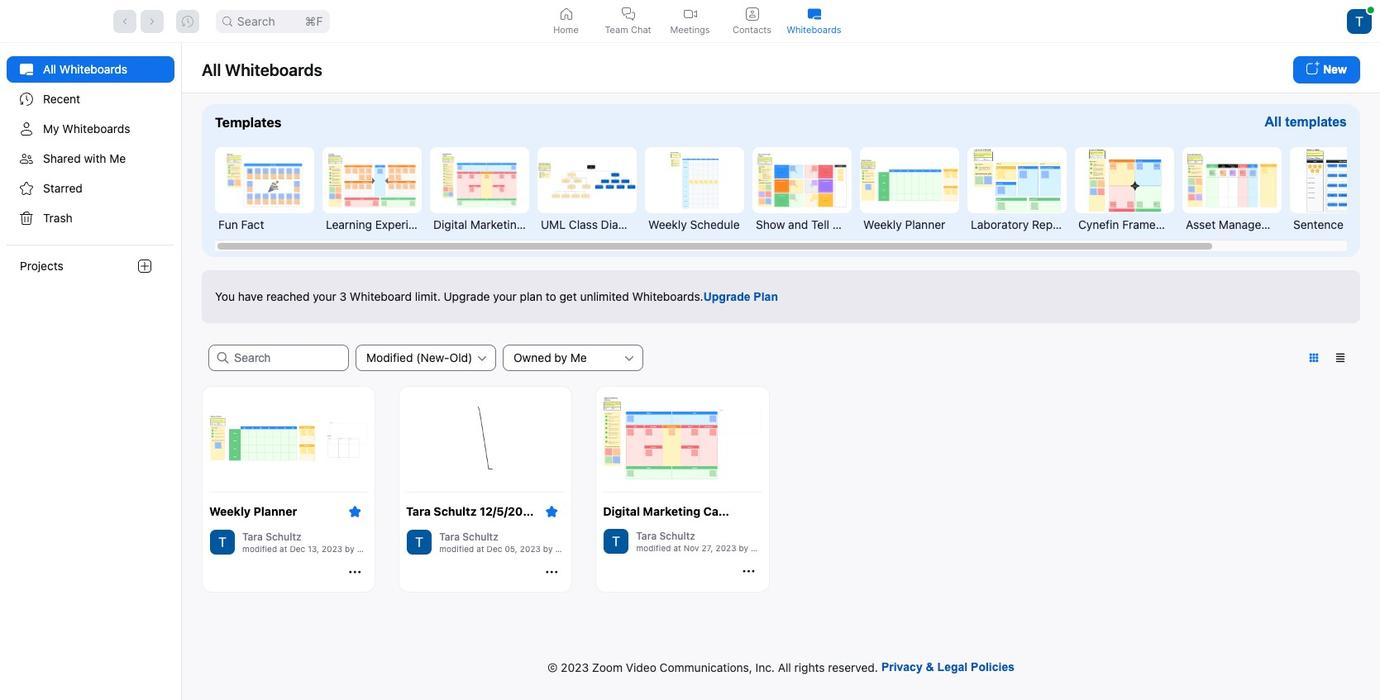 Task type: describe. For each thing, give the bounding box(es) containing it.
avatar image
[[1347, 9, 1372, 34]]

team
[[605, 24, 628, 35]]

home button
[[535, 0, 597, 42]]

home
[[554, 24, 579, 35]]

team chat button
[[597, 0, 659, 42]]

magnifier image
[[222, 16, 232, 26]]

whiteboards
[[787, 24, 842, 35]]

search
[[237, 14, 275, 28]]



Task type: locate. For each thing, give the bounding box(es) containing it.
whiteboard small image
[[808, 7, 821, 20], [808, 7, 821, 20]]

meetings button
[[659, 0, 721, 42]]

magnifier image
[[222, 16, 232, 26]]

meetings
[[670, 24, 710, 35]]

tab list containing home
[[535, 0, 845, 42]]

team chat
[[605, 24, 651, 35]]

⌘f
[[305, 14, 323, 28]]

video on image
[[684, 7, 697, 20], [684, 7, 697, 20]]

profile contact image
[[746, 7, 759, 20], [746, 7, 759, 20]]

contacts
[[733, 24, 772, 35]]

online image
[[1368, 6, 1375, 13], [1368, 6, 1375, 13]]

tab list
[[535, 0, 845, 42]]

contacts button
[[721, 0, 783, 42]]

whiteboards button
[[783, 0, 845, 42]]

team chat image
[[622, 7, 635, 20], [622, 7, 635, 20]]

chat
[[631, 24, 651, 35]]

home small image
[[560, 7, 573, 20], [560, 7, 573, 20]]



Task type: vqa. For each thing, say whether or not it's contained in the screenshot.
Team Chat
yes



